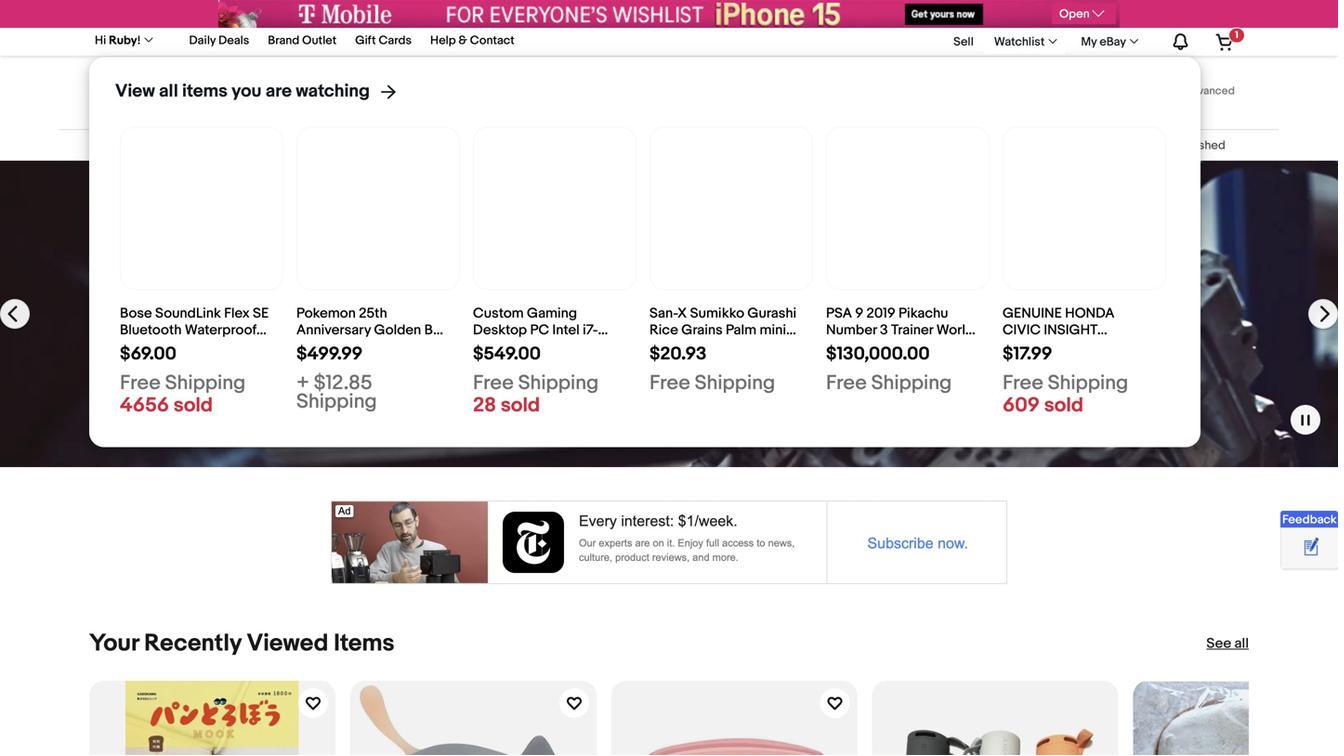 Task type: describe. For each thing, give the bounding box(es) containing it.
automotive
[[57, 263, 243, 306]]

ebay home image
[[89, 69, 198, 113]]

& for business
[[871, 139, 880, 153]]

psa 9 2019 pikachu number 3 trainer world championship promo trophy pokemon card
[[826, 305, 974, 372]]

sealed
[[297, 355, 341, 372]]

shipping for $549.00 free shipping 28 sold
[[518, 371, 599, 395]]

3.40
[[509, 339, 537, 355]]

sold for 28 sold
[[501, 394, 540, 418]]

+ inside '$499.99 + $12.85 shipping'
[[297, 371, 309, 395]]

gift
[[355, 33, 376, 48]]

items
[[334, 630, 395, 659]]

sell link
[[945, 35, 982, 49]]

pikachu
[[899, 305, 949, 322]]

banner containing free shipping
[[85, 26, 1249, 448]]

civic
[[1003, 322, 1041, 339]]

!
[[137, 33, 141, 48]]

new inside san-x sumikko gurashi rice grains palm mini stuffed toy plush (food kingdom) new
[[714, 355, 742, 372]]

jewelry
[[957, 139, 999, 153]]

view all items you are watching element
[[115, 80, 370, 102]]

brand outlet
[[268, 33, 337, 48]]

business & industrial link
[[820, 139, 933, 153]]

1 link
[[1205, 27, 1247, 55]]

$130,000.00 free shipping
[[826, 343, 952, 395]]

bose
[[120, 305, 152, 322]]

flex
[[224, 305, 250, 322]]

watchlist link
[[984, 31, 1066, 53]]

intel
[[552, 322, 580, 339]]

business & industrial
[[820, 139, 933, 153]]

open button
[[1052, 4, 1116, 24]]

shipping for $20.93 free shipping
[[695, 371, 776, 395]]

you
[[232, 80, 262, 102]]

san-
[[650, 305, 678, 322]]

box
[[424, 322, 449, 339]]

ebay
[[1100, 35, 1127, 49]]

insight
[[1044, 322, 1098, 339]]

all for view
[[159, 80, 178, 102]]

2019
[[867, 305, 896, 322]]

$12.85
[[314, 371, 372, 395]]

daily deals link
[[189, 31, 249, 53]]

your recently viewed items
[[89, 630, 395, 659]]

feedback
[[1283, 513, 1337, 528]]

free for 28
[[473, 371, 514, 395]]

1 horizontal spatial gb
[[556, 339, 576, 355]]

6
[[605, 355, 614, 372]]

brand
[[268, 33, 300, 48]]

4656
[[120, 394, 169, 418]]

$130,000.00
[[826, 343, 930, 365]]

quality
[[57, 314, 111, 334]]

+ inside custom gaming desktop pc intel i7- 4770 3.40 16 gb ssd + 1tb nvidia rtx 2060 6 gb
[[609, 339, 618, 355]]

$69.00 free shipping 4656 sold
[[120, 343, 246, 418]]

$549.00
[[473, 343, 541, 365]]

bluetooth
[[120, 322, 182, 339]]

sold for 609 sold
[[1045, 394, 1084, 418]]

free for 4656
[[120, 371, 161, 395]]

trophy
[[826, 355, 869, 372]]

shop
[[73, 388, 111, 408]]

jewelry & watches link
[[957, 139, 1061, 153]]

fashion
[[594, 139, 635, 153]]

1
[[1235, 29, 1239, 41]]

help & contact link
[[430, 31, 515, 53]]

hollander
[[229, 314, 303, 334]]

hi
[[95, 33, 106, 48]]

toy
[[700, 339, 719, 355]]

$20.93
[[650, 343, 707, 365]]

home
[[113, 139, 145, 153]]

genuine honda civic insight clarity micron cabin air filter 80292-tba-a11
[[1003, 305, 1119, 389]]

bose soundlink flex se bluetooth waterproof speaker, certified refurbished
[[120, 305, 269, 372]]

16
[[540, 339, 553, 355]]

seller
[[365, 355, 401, 372]]

new inside pokemon 25th anniversary golden box japanese new factory sealed us seller
[[361, 339, 389, 355]]

see all
[[1207, 636, 1249, 653]]

recently
[[144, 630, 242, 659]]

contact
[[470, 33, 515, 48]]

& for help
[[459, 33, 467, 48]]

0 vertical spatial advertisement region
[[218, 0, 1120, 28]]

trainer
[[891, 322, 934, 339]]

parts inside save on recycled automotive parts
[[57, 306, 144, 349]]

top
[[199, 314, 225, 334]]

pokemon inside psa 9 2019 pikachu number 3 trainer world championship promo trophy pokemon card
[[872, 355, 931, 372]]

80292-
[[1003, 372, 1047, 389]]

shipping for $17.99 free shipping 609 sold
[[1048, 371, 1129, 395]]

save
[[57, 176, 136, 219]]

air
[[1048, 355, 1070, 372]]

custom
[[473, 305, 524, 322]]

25th
[[359, 305, 387, 322]]

from
[[159, 314, 195, 334]]

account navigation
[[85, 26, 1249, 448]]

free inside $20.93 free shipping
[[650, 371, 690, 395]]

$17.99
[[1003, 343, 1053, 365]]

certified
[[178, 339, 235, 355]]

pokemon 25th anniversary golden box japanese new factory sealed us seller
[[297, 305, 449, 372]]

see
[[1207, 636, 1232, 653]]

your recently viewed items link
[[89, 630, 395, 659]]



Task type: vqa. For each thing, say whether or not it's contained in the screenshot.
Buying Format
no



Task type: locate. For each thing, give the bounding box(es) containing it.
shipping inside $20.93 free shipping
[[695, 371, 776, 395]]

9
[[856, 305, 864, 322]]

1 horizontal spatial &
[[871, 139, 880, 153]]

new down 25th at the top left
[[361, 339, 389, 355]]

$499.99 + $12.85 shipping
[[297, 343, 377, 414]]

refurbished down advanced link on the top right
[[1159, 139, 1226, 153]]

1 horizontal spatial +
[[609, 339, 618, 355]]

$549.00 free shipping 28 sold
[[473, 343, 599, 418]]

refurbished inside bose soundlink flex se bluetooth waterproof speaker, certified refurbished
[[120, 355, 197, 372]]

sold inside $69.00 free shipping 4656 sold
[[174, 394, 213, 418]]

palm
[[726, 322, 757, 339]]

business
[[820, 139, 869, 153]]

1 horizontal spatial sold
[[501, 394, 540, 418]]

honda
[[1065, 305, 1115, 322]]

0 horizontal spatial +
[[297, 371, 309, 395]]

sold right "4656"
[[174, 394, 213, 418]]

0 vertical spatial gb
[[556, 339, 576, 355]]

& right help
[[459, 33, 467, 48]]

plush
[[722, 339, 756, 355]]

1 vertical spatial all
[[1235, 636, 1249, 653]]

rice
[[650, 322, 679, 339]]

pokemon inside pokemon 25th anniversary golden box japanese new factory sealed us seller
[[297, 305, 356, 322]]

new down palm at the right of page
[[714, 355, 742, 372]]

& inside the account navigation
[[459, 33, 467, 48]]

gaming
[[527, 305, 577, 322]]

genuine honda civic insight clarity micron cabin air filter 80292-tba-a11 image
[[1004, 148, 1166, 269]]

1 horizontal spatial pokemon
[[872, 355, 931, 372]]

my ebay
[[1081, 35, 1127, 49]]

my
[[1081, 35, 1097, 49]]

free inside $549.00 free shipping 28 sold
[[473, 371, 514, 395]]

all for see
[[1235, 636, 1249, 653]]

+ down $499.99
[[297, 371, 309, 395]]

all right view at the top left of the page
[[159, 80, 178, 102]]

refurbished inside save on recycled automotive parts main content
[[1159, 139, 1226, 153]]

free down the $130,000.00
[[826, 371, 867, 395]]

2 horizontal spatial sold
[[1045, 394, 1084, 418]]

soundlink
[[155, 305, 221, 322]]

cards
[[379, 33, 412, 48]]

all inside the account navigation
[[159, 80, 178, 102]]

jewelry & watches
[[957, 139, 1061, 153]]

&
[[459, 33, 467, 48], [871, 139, 880, 153], [1002, 139, 1010, 153]]

& right business
[[871, 139, 880, 153]]

se
[[253, 305, 269, 322]]

championship
[[826, 339, 919, 355]]

609
[[1003, 394, 1040, 418]]

deals
[[219, 33, 249, 48]]

shipping inside $69.00 free shipping 4656 sold
[[165, 371, 246, 395]]

0 horizontal spatial refurbished
[[120, 355, 197, 372]]

view all items you are watching link
[[115, 80, 396, 102]]

sellers.
[[57, 334, 112, 355]]

san-x sumikko gurashi rice grains palm mini stuffed toy plush (food kingdom) new image
[[651, 128, 812, 289]]

1 vertical spatial advertisement region
[[331, 501, 1008, 585]]

free down $20.93
[[650, 371, 690, 395]]

on
[[144, 176, 185, 219]]

$499.99
[[297, 343, 363, 365]]

pc
[[530, 322, 549, 339]]

1 free from the left
[[120, 371, 161, 395]]

0 vertical spatial +
[[609, 339, 618, 355]]

sumikko
[[690, 305, 745, 322]]

ruby
[[109, 33, 137, 48]]

refurbished down the bluetooth
[[120, 355, 197, 372]]

daily
[[189, 33, 216, 48]]

sold down tba-
[[1045, 394, 1084, 418]]

waterproof
[[185, 322, 257, 339]]

& right jewelry
[[1002, 139, 1010, 153]]

world
[[937, 322, 974, 339]]

factory
[[392, 339, 440, 355]]

speaker,
[[120, 339, 175, 355]]

open
[[1060, 7, 1090, 21]]

gift cards
[[355, 33, 412, 48]]

28
[[473, 394, 496, 418]]

+ right ssd
[[609, 339, 618, 355]]

sold for 4656 sold
[[174, 394, 213, 418]]

refurbished link
[[1159, 139, 1226, 153]]

gb up 28
[[473, 372, 493, 389]]

desktop
[[473, 322, 527, 339]]

your
[[89, 630, 139, 659]]

a11
[[1077, 372, 1096, 389]]

quality parts from top hollander sellers.
[[57, 314, 303, 355]]

$20.93 free shipping
[[650, 343, 776, 395]]

view all items you are watching
[[115, 80, 370, 102]]

all right see
[[1235, 636, 1249, 653]]

1 vertical spatial +
[[297, 371, 309, 395]]

grains
[[682, 322, 723, 339]]

1 sold from the left
[[174, 394, 213, 418]]

stuffed
[[650, 339, 696, 355]]

recycled
[[57, 219, 201, 262]]

outlet
[[302, 33, 337, 48]]

parts inside quality parts from top hollander sellers.
[[115, 314, 156, 334]]

2 horizontal spatial &
[[1002, 139, 1010, 153]]

0 vertical spatial refurbished
[[1159, 139, 1226, 153]]

+
[[609, 339, 618, 355], [297, 371, 309, 395]]

1 vertical spatial gb
[[473, 372, 493, 389]]

help
[[430, 33, 456, 48]]

hi ruby !
[[95, 33, 141, 48]]

sold right 28
[[501, 394, 540, 418]]

free down $549.00
[[473, 371, 514, 395]]

notifications image
[[1169, 33, 1191, 51]]

are
[[266, 80, 292, 102]]

advanced
[[1184, 85, 1235, 98]]

daily deals
[[189, 33, 249, 48]]

pokemon up japanese
[[297, 305, 356, 322]]

golden
[[374, 322, 421, 339]]

2060
[[569, 355, 602, 372]]

promo
[[922, 339, 963, 355]]

0 horizontal spatial sold
[[174, 394, 213, 418]]

industrial
[[883, 139, 933, 153]]

1 vertical spatial refurbished
[[120, 355, 197, 372]]

save on recycled automotive parts main content
[[0, 118, 1339, 756]]

save on recycled automotive parts
[[57, 176, 243, 349]]

0 horizontal spatial new
[[361, 339, 389, 355]]

sold inside $549.00 free shipping 28 sold
[[501, 394, 540, 418]]

advanced link
[[1175, 73, 1245, 110]]

5 free from the left
[[1003, 371, 1044, 395]]

custom gaming desktop pc intel i7- 4770 3.40 16 gb ssd + 1tb nvidia rtx 2060 6 gb
[[473, 305, 618, 389]]

now
[[114, 388, 144, 408]]

1 horizontal spatial new
[[714, 355, 742, 372]]

gift cards link
[[355, 31, 412, 53]]

pokemon down trainer at the top right of the page
[[872, 355, 931, 372]]

1 vertical spatial pokemon
[[872, 355, 931, 372]]

0 horizontal spatial gb
[[473, 372, 493, 389]]

4770
[[473, 339, 506, 355]]

$17.99 free shipping 609 sold
[[1003, 343, 1129, 418]]

2 sold from the left
[[501, 394, 540, 418]]

shipping for $69.00 free shipping 4656 sold
[[165, 371, 246, 395]]

new
[[361, 339, 389, 355], [714, 355, 742, 372]]

& for jewelry
[[1002, 139, 1010, 153]]

all inside save on recycled automotive parts main content
[[1235, 636, 1249, 653]]

shipping inside $17.99 free shipping 609 sold
[[1048, 371, 1129, 395]]

watchlist
[[994, 35, 1045, 49]]

japanese
[[297, 339, 358, 355]]

advertisement region
[[218, 0, 1120, 28], [331, 501, 1008, 585]]

advertisement region inside save on recycled automotive parts main content
[[331, 501, 1008, 585]]

free down $17.99
[[1003, 371, 1044, 395]]

free down the $69.00
[[120, 371, 161, 395]]

free inside $17.99 free shipping 609 sold
[[1003, 371, 1044, 395]]

anniversary
[[297, 322, 371, 339]]

2 free from the left
[[473, 371, 514, 395]]

x
[[678, 305, 687, 322]]

watching
[[296, 80, 370, 102]]

see all link
[[1207, 635, 1249, 653]]

ssd
[[579, 339, 605, 355]]

0 vertical spatial all
[[159, 80, 178, 102]]

banner
[[85, 26, 1249, 448]]

1 horizontal spatial refurbished
[[1159, 139, 1226, 153]]

free inside $69.00 free shipping 4656 sold
[[120, 371, 161, 395]]

1 horizontal spatial all
[[1235, 636, 1249, 653]]

0 horizontal spatial pokemon
[[297, 305, 356, 322]]

(food
[[759, 339, 796, 355]]

shipping inside $130,000.00 free shipping
[[872, 371, 952, 395]]

help & contact
[[430, 33, 515, 48]]

3 sold from the left
[[1045, 394, 1084, 418]]

4 free from the left
[[826, 371, 867, 395]]

shipping inside $549.00 free shipping 28 sold
[[518, 371, 599, 395]]

3 free from the left
[[650, 371, 690, 395]]

free for 609
[[1003, 371, 1044, 395]]

0 vertical spatial pokemon
[[297, 305, 356, 322]]

sold inside $17.99 free shipping 609 sold
[[1045, 394, 1084, 418]]

shipping for $130,000.00 free shipping
[[872, 371, 952, 395]]

gurashi
[[748, 305, 797, 322]]

0 horizontal spatial all
[[159, 80, 178, 102]]

gb right 16
[[556, 339, 576, 355]]

0 horizontal spatial &
[[459, 33, 467, 48]]

free inside $130,000.00 free shipping
[[826, 371, 867, 395]]



